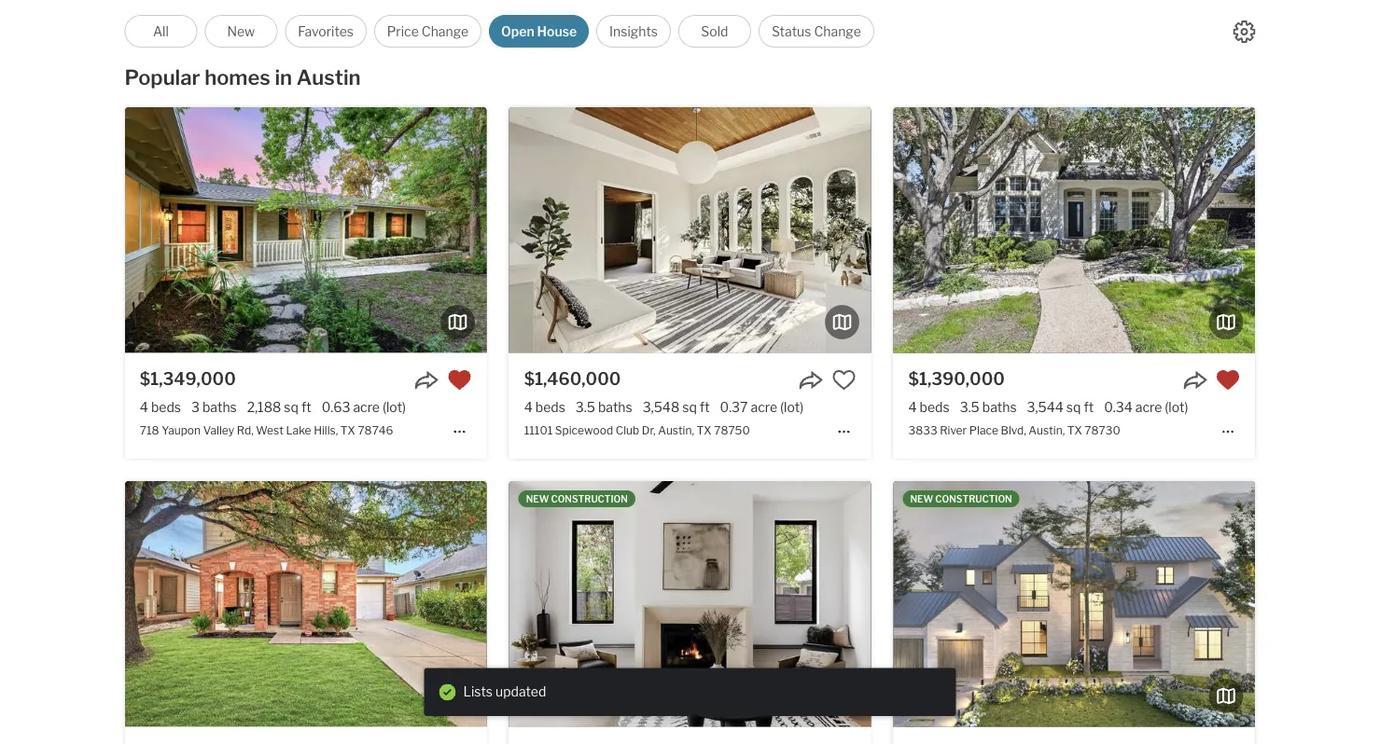 Task type: vqa. For each thing, say whether or not it's contained in the screenshot.
the topmost ON
no



Task type: describe. For each thing, give the bounding box(es) containing it.
photo of 11101 spicewood club dr, austin, tx 78750 image
[[509, 107, 871, 353]]

favorite button image for $1,390,000
[[1216, 368, 1241, 392]]

new construction for photo of 4905 timberline dr, rollingwood, tx 78746
[[910, 494, 1012, 505]]

0.63
[[322, 400, 350, 416]]

3,544 sq ft
[[1027, 400, 1094, 416]]

718
[[140, 424, 159, 438]]

price change
[[387, 23, 469, 39]]

3.5 for $1,390,000
[[960, 400, 980, 416]]

ft for $1,390,000
[[1084, 400, 1094, 416]]

dr,
[[642, 424, 656, 438]]

beds for $1,460,000
[[535, 400, 565, 416]]

insights
[[610, 23, 658, 39]]

house
[[537, 23, 577, 39]]

3.5 baths for $1,460,000
[[576, 400, 633, 416]]

in
[[275, 65, 292, 90]]

hills,
[[314, 424, 338, 438]]

photo of 2402 sonora ct, austin, tx 78756 image
[[509, 481, 871, 727]]

All radio
[[124, 15, 197, 48]]

4 for $1,349,000
[[140, 400, 148, 416]]

favorites
[[298, 23, 354, 39]]

updated
[[496, 685, 546, 700]]

new for photo of 2402 sonora ct, austin, tx 78756 in the bottom of the page
[[526, 494, 549, 505]]

photo of 4905 timberline dr, rollingwood, tx 78746 image
[[894, 481, 1255, 727]]

3.5 for $1,460,000
[[576, 400, 595, 416]]

3,544
[[1027, 400, 1064, 416]]

new construction for photo of 2402 sonora ct, austin, tx 78756 in the bottom of the page
[[526, 494, 628, 505]]

acre for $1,349,000
[[353, 400, 380, 416]]

photo of 5525 war admiral dr, del valle, tx 78617 image
[[125, 481, 487, 727]]

baths for $1,460,000
[[598, 400, 633, 416]]

Status Change radio
[[759, 15, 874, 48]]

change for price change
[[422, 23, 469, 39]]

2,188 sq ft
[[247, 400, 311, 416]]

homes
[[205, 65, 271, 90]]

0.34 acre (lot)
[[1104, 400, 1189, 416]]

Favorites radio
[[285, 15, 367, 48]]

ft for $1,349,000
[[301, 400, 311, 416]]

austin
[[296, 65, 361, 90]]

construction for photo of 4905 timberline dr, rollingwood, tx 78746
[[936, 494, 1012, 505]]

price
[[387, 23, 419, 39]]

sq for $1,390,000
[[1067, 400, 1081, 416]]

3,548
[[643, 400, 680, 416]]

photo of 3833 river place blvd, austin, tx 78730 image
[[894, 107, 1255, 353]]

valley
[[203, 424, 234, 438]]

4 beds for $1,460,000
[[524, 400, 565, 416]]

yaupon
[[162, 424, 201, 438]]

beds for $1,349,000
[[151, 400, 181, 416]]

all
[[153, 23, 169, 39]]

Insights radio
[[597, 15, 671, 48]]

3833
[[909, 424, 938, 438]]

3 baths
[[191, 400, 237, 416]]

new
[[227, 23, 255, 39]]

lists updated
[[463, 685, 546, 700]]

austin, for $1,460,000
[[658, 424, 694, 438]]

rd,
[[237, 424, 254, 438]]

718 yaupon valley rd, west lake hills, tx 78746
[[140, 424, 393, 438]]

favorite button image
[[447, 368, 472, 392]]

$1,460,000
[[524, 369, 621, 390]]

club
[[616, 424, 640, 438]]

ft for $1,460,000
[[700, 400, 710, 416]]

4 for $1,390,000
[[909, 400, 917, 416]]

tx for $1,460,000
[[697, 424, 712, 438]]

acre for $1,460,000
[[751, 400, 778, 416]]

2,188
[[247, 400, 281, 416]]

78750
[[714, 424, 750, 438]]

open house
[[501, 23, 577, 39]]

4 for $1,460,000
[[524, 400, 533, 416]]

austin, for $1,390,000
[[1029, 424, 1065, 438]]

popular
[[125, 65, 200, 90]]



Task type: locate. For each thing, give the bounding box(es) containing it.
4 beds
[[140, 400, 181, 416], [524, 400, 565, 416], [909, 400, 950, 416]]

3 4 beds from the left
[[909, 400, 950, 416]]

beds
[[151, 400, 181, 416], [535, 400, 565, 416], [920, 400, 950, 416]]

11101 spicewood club dr, austin, tx 78750
[[524, 424, 750, 438]]

0 horizontal spatial ft
[[301, 400, 311, 416]]

ft
[[301, 400, 311, 416], [700, 400, 710, 416], [1084, 400, 1094, 416]]

1 tx from the left
[[341, 424, 355, 438]]

austin,
[[658, 424, 694, 438], [1029, 424, 1065, 438]]

3.5 baths up place
[[960, 400, 1017, 416]]

favorite button checkbox for $1,390,000
[[1216, 368, 1241, 392]]

4 beds for $1,349,000
[[140, 400, 181, 416]]

lists
[[463, 685, 493, 700]]

3 baths from the left
[[983, 400, 1017, 416]]

0 horizontal spatial favorite button image
[[832, 368, 856, 392]]

option group
[[124, 15, 874, 48]]

0 horizontal spatial austin,
[[658, 424, 694, 438]]

3 ft from the left
[[1084, 400, 1094, 416]]

$1,390,000
[[909, 369, 1005, 390]]

baths up club
[[598, 400, 633, 416]]

tx right the hills,
[[341, 424, 355, 438]]

4 up 718
[[140, 400, 148, 416]]

change
[[422, 23, 469, 39], [814, 23, 861, 39]]

1 horizontal spatial construction
[[936, 494, 1012, 505]]

0 horizontal spatial acre
[[353, 400, 380, 416]]

1 horizontal spatial tx
[[697, 424, 712, 438]]

3 4 from the left
[[909, 400, 917, 416]]

2 3.5 baths from the left
[[960, 400, 1017, 416]]

sold
[[701, 23, 728, 39]]

1 horizontal spatial 4 beds
[[524, 400, 565, 416]]

tx for $1,390,000
[[1067, 424, 1082, 438]]

construction for photo of 2402 sonora ct, austin, tx 78756 in the bottom of the page
[[551, 494, 628, 505]]

1 horizontal spatial baths
[[598, 400, 633, 416]]

2 4 beds from the left
[[524, 400, 565, 416]]

2 ft from the left
[[700, 400, 710, 416]]

3 tx from the left
[[1067, 424, 1082, 438]]

2 3.5 from the left
[[960, 400, 980, 416]]

1 3.5 baths from the left
[[576, 400, 633, 416]]

Open House radio
[[489, 15, 589, 48]]

austin, down 3,544
[[1029, 424, 1065, 438]]

status change
[[772, 23, 861, 39]]

1 construction from the left
[[551, 494, 628, 505]]

0 horizontal spatial new
[[526, 494, 549, 505]]

(lot) for $1,390,000
[[1165, 400, 1189, 416]]

0 horizontal spatial baths
[[202, 400, 237, 416]]

4 beds up 718
[[140, 400, 181, 416]]

beds up 3833
[[920, 400, 950, 416]]

ft up "lake"
[[301, 400, 311, 416]]

2 change from the left
[[814, 23, 861, 39]]

0.37
[[720, 400, 748, 416]]

(lot) right 0.34 on the right
[[1165, 400, 1189, 416]]

$1,349,000
[[140, 369, 236, 390]]

4 beds for $1,390,000
[[909, 400, 950, 416]]

river
[[940, 424, 967, 438]]

baths
[[202, 400, 237, 416], [598, 400, 633, 416], [983, 400, 1017, 416]]

acre right 0.34 on the right
[[1136, 400, 1162, 416]]

0 horizontal spatial beds
[[151, 400, 181, 416]]

0 horizontal spatial 3.5 baths
[[576, 400, 633, 416]]

sq
[[284, 400, 299, 416], [682, 400, 697, 416], [1067, 400, 1081, 416]]

0 horizontal spatial favorite button checkbox
[[832, 368, 856, 392]]

1 3.5 from the left
[[576, 400, 595, 416]]

3 (lot) from the left
[[1165, 400, 1189, 416]]

2 horizontal spatial acre
[[1136, 400, 1162, 416]]

photo of 718 yaupon valley rd, west lake hills, tx 78746 image
[[125, 107, 487, 353]]

austin, down 3,548 sq ft in the bottom of the page
[[658, 424, 694, 438]]

change inside status change option
[[814, 23, 861, 39]]

2 austin, from the left
[[1029, 424, 1065, 438]]

3 beds from the left
[[920, 400, 950, 416]]

2 favorite button image from the left
[[1216, 368, 1241, 392]]

popular homes in austin
[[125, 65, 361, 90]]

2 horizontal spatial 4
[[909, 400, 917, 416]]

3.5 baths up spicewood
[[576, 400, 633, 416]]

beds up the 11101
[[535, 400, 565, 416]]

2 favorite button checkbox from the left
[[1216, 368, 1241, 392]]

beds up yaupon
[[151, 400, 181, 416]]

favorite button image
[[832, 368, 856, 392], [1216, 368, 1241, 392]]

1 favorite button checkbox from the left
[[832, 368, 856, 392]]

acre
[[353, 400, 380, 416], [751, 400, 778, 416], [1136, 400, 1162, 416]]

1 4 from the left
[[140, 400, 148, 416]]

new down the 11101
[[526, 494, 549, 505]]

3,548 sq ft
[[643, 400, 710, 416]]

(lot) for $1,349,000
[[383, 400, 406, 416]]

1 baths from the left
[[202, 400, 237, 416]]

3
[[191, 400, 200, 416]]

new down 3833
[[910, 494, 934, 505]]

baths up valley
[[202, 400, 237, 416]]

lists updated section
[[424, 669, 956, 717]]

favorite button image for $1,460,000
[[832, 368, 856, 392]]

1 favorite button image from the left
[[832, 368, 856, 392]]

4 beds up 3833
[[909, 400, 950, 416]]

new for photo of 4905 timberline dr, rollingwood, tx 78746
[[910, 494, 934, 505]]

0 horizontal spatial 4
[[140, 400, 148, 416]]

new construction
[[526, 494, 628, 505], [910, 494, 1012, 505]]

beds for $1,390,000
[[920, 400, 950, 416]]

2 horizontal spatial (lot)
[[1165, 400, 1189, 416]]

2 horizontal spatial tx
[[1067, 424, 1082, 438]]

1 horizontal spatial beds
[[535, 400, 565, 416]]

2 horizontal spatial baths
[[983, 400, 1017, 416]]

1 sq from the left
[[284, 400, 299, 416]]

lake
[[286, 424, 311, 438]]

2 tx from the left
[[697, 424, 712, 438]]

2 sq from the left
[[682, 400, 697, 416]]

New radio
[[205, 15, 277, 48]]

tx
[[341, 424, 355, 438], [697, 424, 712, 438], [1067, 424, 1082, 438]]

sq right 3,548
[[682, 400, 697, 416]]

4 up the 11101
[[524, 400, 533, 416]]

(lot)
[[383, 400, 406, 416], [780, 400, 804, 416], [1165, 400, 1189, 416]]

2 horizontal spatial beds
[[920, 400, 950, 416]]

0 horizontal spatial construction
[[551, 494, 628, 505]]

ft left 0.37
[[700, 400, 710, 416]]

new construction down spicewood
[[526, 494, 628, 505]]

baths for $1,390,000
[[983, 400, 1017, 416]]

1 horizontal spatial change
[[814, 23, 861, 39]]

0 horizontal spatial tx
[[341, 424, 355, 438]]

0 horizontal spatial new construction
[[526, 494, 628, 505]]

2 4 from the left
[[524, 400, 533, 416]]

1 horizontal spatial sq
[[682, 400, 697, 416]]

place
[[969, 424, 999, 438]]

1 horizontal spatial ft
[[700, 400, 710, 416]]

1 horizontal spatial 3.5
[[960, 400, 980, 416]]

Price Change radio
[[374, 15, 482, 48]]

3.5 baths for $1,390,000
[[960, 400, 1017, 416]]

option group containing all
[[124, 15, 874, 48]]

(lot) right 0.37
[[780, 400, 804, 416]]

favorite button checkbox
[[447, 368, 472, 392]]

1 ft from the left
[[301, 400, 311, 416]]

0 horizontal spatial 4 beds
[[140, 400, 181, 416]]

tx down 3,544 sq ft
[[1067, 424, 1082, 438]]

construction down spicewood
[[551, 494, 628, 505]]

sq for $1,460,000
[[682, 400, 697, 416]]

status
[[772, 23, 811, 39]]

4
[[140, 400, 148, 416], [524, 400, 533, 416], [909, 400, 917, 416]]

acre up the 78746
[[353, 400, 380, 416]]

new
[[526, 494, 549, 505], [910, 494, 934, 505]]

ft up 78730
[[1084, 400, 1094, 416]]

sq up "lake"
[[284, 400, 299, 416]]

1 horizontal spatial favorite button image
[[1216, 368, 1241, 392]]

2 horizontal spatial ft
[[1084, 400, 1094, 416]]

(lot) up the 78746
[[383, 400, 406, 416]]

78730
[[1085, 424, 1121, 438]]

change right price
[[422, 23, 469, 39]]

0.34
[[1104, 400, 1133, 416]]

spicewood
[[555, 424, 613, 438]]

acre right 0.37
[[751, 400, 778, 416]]

baths up blvd,
[[983, 400, 1017, 416]]

1 horizontal spatial 4
[[524, 400, 533, 416]]

(lot) for $1,460,000
[[780, 400, 804, 416]]

2 beds from the left
[[535, 400, 565, 416]]

1 horizontal spatial 3.5 baths
[[960, 400, 1017, 416]]

0 horizontal spatial 3.5
[[576, 400, 595, 416]]

3.5
[[576, 400, 595, 416], [960, 400, 980, 416]]

2 (lot) from the left
[[780, 400, 804, 416]]

3.5 baths
[[576, 400, 633, 416], [960, 400, 1017, 416]]

tx left 78750
[[697, 424, 712, 438]]

2 new from the left
[[910, 494, 934, 505]]

west
[[256, 424, 284, 438]]

favorite button checkbox
[[832, 368, 856, 392], [1216, 368, 1241, 392]]

Sold radio
[[678, 15, 751, 48]]

1 new from the left
[[526, 494, 549, 505]]

new construction down river
[[910, 494, 1012, 505]]

1 acre from the left
[[353, 400, 380, 416]]

1 horizontal spatial favorite button checkbox
[[1216, 368, 1241, 392]]

1 (lot) from the left
[[383, 400, 406, 416]]

construction
[[551, 494, 628, 505], [936, 494, 1012, 505]]

3.5 up spicewood
[[576, 400, 595, 416]]

0 horizontal spatial (lot)
[[383, 400, 406, 416]]

3.5 up place
[[960, 400, 980, 416]]

1 beds from the left
[[151, 400, 181, 416]]

blvd,
[[1001, 424, 1026, 438]]

0.37 acre (lot)
[[720, 400, 804, 416]]

1 horizontal spatial austin,
[[1029, 424, 1065, 438]]

1 horizontal spatial (lot)
[[780, 400, 804, 416]]

1 4 beds from the left
[[140, 400, 181, 416]]

2 new construction from the left
[[910, 494, 1012, 505]]

1 horizontal spatial acre
[[751, 400, 778, 416]]

2 horizontal spatial sq
[[1067, 400, 1081, 416]]

sq right 3,544
[[1067, 400, 1081, 416]]

acre for $1,390,000
[[1136, 400, 1162, 416]]

1 horizontal spatial new construction
[[910, 494, 1012, 505]]

baths for $1,349,000
[[202, 400, 237, 416]]

1 austin, from the left
[[658, 424, 694, 438]]

4 beds up the 11101
[[524, 400, 565, 416]]

0 horizontal spatial change
[[422, 23, 469, 39]]

favorite button checkbox for $1,460,000
[[832, 368, 856, 392]]

change inside price change 'option'
[[422, 23, 469, 39]]

1 new construction from the left
[[526, 494, 628, 505]]

1 horizontal spatial new
[[910, 494, 934, 505]]

2 horizontal spatial 4 beds
[[909, 400, 950, 416]]

78746
[[358, 424, 393, 438]]

3 sq from the left
[[1067, 400, 1081, 416]]

change for status change
[[814, 23, 861, 39]]

4 up 3833
[[909, 400, 917, 416]]

0.63 acre (lot)
[[322, 400, 406, 416]]

0 horizontal spatial sq
[[284, 400, 299, 416]]

change right status
[[814, 23, 861, 39]]

3 acre from the left
[[1136, 400, 1162, 416]]

2 construction from the left
[[936, 494, 1012, 505]]

2 acre from the left
[[751, 400, 778, 416]]

2 baths from the left
[[598, 400, 633, 416]]

1 change from the left
[[422, 23, 469, 39]]

open
[[501, 23, 535, 39]]

3833 river place blvd, austin, tx 78730
[[909, 424, 1121, 438]]

construction down place
[[936, 494, 1012, 505]]

sq for $1,349,000
[[284, 400, 299, 416]]

11101
[[524, 424, 553, 438]]



